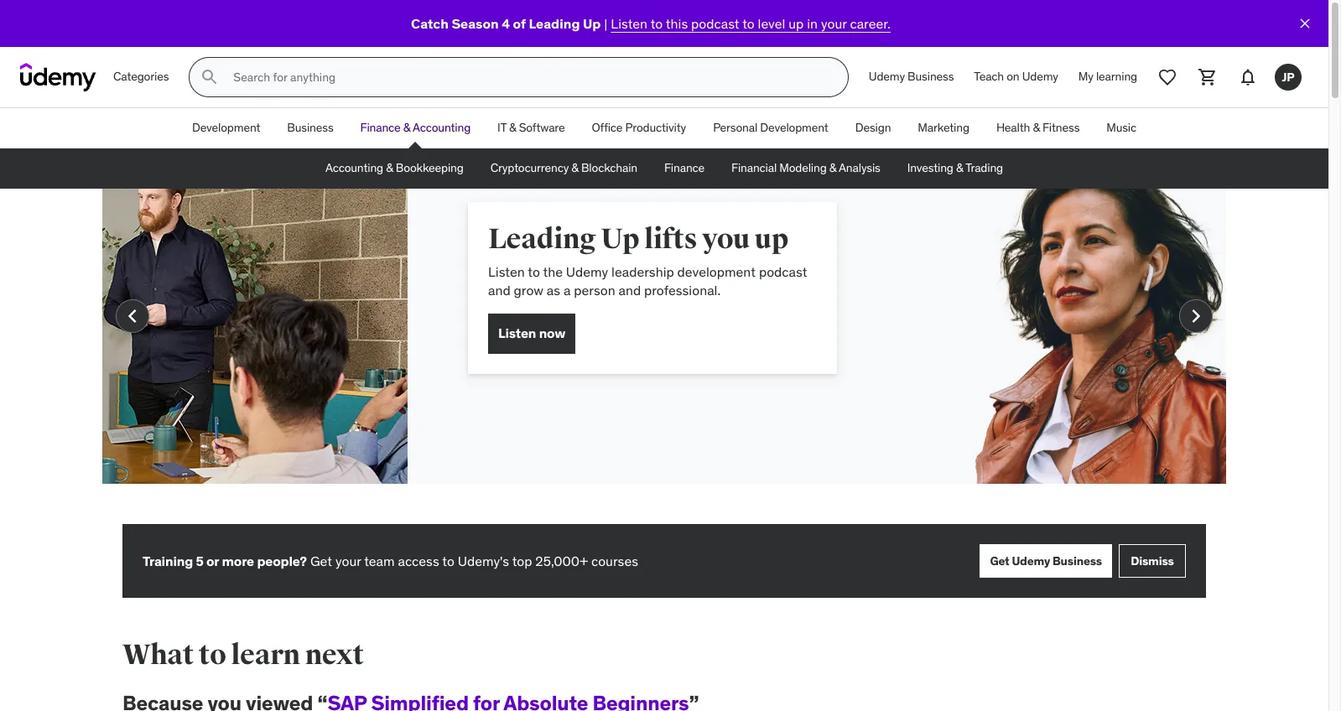 Task type: describe. For each thing, give the bounding box(es) containing it.
to left learn
[[199, 638, 226, 673]]

categories
[[113, 69, 169, 84]]

1 vertical spatial your
[[335, 553, 361, 569]]

0 vertical spatial podcast
[[691, 15, 740, 32]]

1 horizontal spatial accounting
[[413, 120, 471, 135]]

& for finance
[[403, 120, 410, 135]]

development link
[[179, 108, 274, 148]]

investing & trading link
[[894, 148, 1017, 189]]

it & software link
[[484, 108, 578, 148]]

top
[[512, 553, 532, 569]]

marketing link
[[905, 108, 983, 148]]

& for cryptocurrency
[[572, 160, 579, 175]]

my
[[1079, 69, 1094, 84]]

& left analysis
[[829, 160, 837, 175]]

a
[[381, 282, 388, 299]]

catch season 4 of leading up | listen to this podcast to level up in your career.
[[411, 15, 891, 32]]

& for accounting
[[386, 160, 393, 175]]

the
[[360, 263, 380, 280]]

teach on udemy link
[[964, 57, 1069, 97]]

listen to this podcast to level up in your career. link
[[611, 15, 891, 32]]

finance link
[[651, 148, 718, 189]]

close image
[[1297, 15, 1314, 32]]

finance for finance & accounting
[[360, 120, 401, 135]]

to left the level
[[742, 15, 755, 32]]

|
[[604, 15, 608, 32]]

design link
[[842, 108, 905, 148]]

financial modeling & analysis
[[732, 160, 881, 175]]

notifications image
[[1238, 67, 1258, 87]]

cryptocurrency & blockchain link
[[477, 148, 651, 189]]

what to learn next
[[122, 638, 364, 673]]

courses
[[591, 553, 638, 569]]

catch
[[411, 15, 449, 32]]

training
[[143, 553, 193, 569]]

shopping cart with 0 items image
[[1198, 67, 1218, 87]]

personal development
[[713, 120, 829, 135]]

carousel element
[[0, 148, 1341, 524]]

1 development from the left
[[192, 120, 260, 135]]

udemy's
[[458, 553, 509, 569]]

listen now link
[[305, 314, 393, 354]]

accounting & bookkeeping
[[325, 160, 464, 175]]

submit search image
[[200, 67, 220, 87]]

to left this
[[651, 15, 663, 32]]

office productivity
[[592, 120, 686, 135]]

trading
[[966, 160, 1003, 175]]

health & fitness
[[996, 120, 1080, 135]]

it
[[498, 120, 507, 135]]

career.
[[850, 15, 891, 32]]

finance & accounting link
[[347, 108, 484, 148]]

personal
[[713, 120, 758, 135]]

2 horizontal spatial business
[[1053, 553, 1102, 568]]

health
[[996, 120, 1030, 135]]

5
[[196, 553, 203, 569]]

udemy inside 'leading up lifts you up listen to the udemy leadership development podcast and grow as a person and professional.'
[[383, 263, 425, 280]]

listen now
[[315, 325, 383, 342]]

listen inside listen now link
[[315, 325, 353, 342]]

development
[[495, 263, 573, 280]]

as
[[364, 282, 378, 299]]

level
[[758, 15, 785, 32]]

1 horizontal spatial get
[[990, 553, 1010, 568]]

cryptocurrency & blockchain
[[490, 160, 638, 175]]

jp link
[[1268, 57, 1309, 97]]

fitness
[[1043, 120, 1080, 135]]

more
[[222, 553, 254, 569]]

cryptocurrency
[[490, 160, 569, 175]]

dismiss button
[[1119, 544, 1186, 578]]

productivity
[[625, 120, 686, 135]]

udemy business
[[869, 69, 954, 84]]

leading inside 'leading up lifts you up listen to the udemy leadership development podcast and grow as a person and professional.'
[[305, 221, 413, 257]]

design
[[855, 120, 891, 135]]

get udemy business link
[[980, 544, 1112, 578]]

finance & accounting
[[360, 120, 471, 135]]

4
[[502, 15, 510, 32]]

25,000+
[[535, 553, 588, 569]]

up inside 'leading up lifts you up listen to the udemy leadership development podcast and grow as a person and professional.'
[[418, 221, 456, 257]]

my learning
[[1079, 69, 1137, 84]]

dismiss
[[1131, 553, 1174, 568]]

investing
[[907, 160, 954, 175]]

music
[[1107, 120, 1137, 135]]

of
[[513, 15, 526, 32]]

office
[[592, 120, 623, 135]]

1 horizontal spatial business
[[908, 69, 954, 84]]



Task type: vqa. For each thing, say whether or not it's contained in the screenshot.
Investing & Trading
yes



Task type: locate. For each thing, give the bounding box(es) containing it.
udemy business link
[[859, 57, 964, 97]]

analysis
[[839, 160, 881, 175]]

1 horizontal spatial and
[[436, 282, 458, 299]]

listen inside 'leading up lifts you up listen to the udemy leadership development podcast and grow as a person and professional.'
[[305, 263, 342, 280]]

1 vertical spatial up
[[418, 221, 456, 257]]

1 horizontal spatial your
[[821, 15, 847, 32]]

business
[[908, 69, 954, 84], [287, 120, 333, 135], [1053, 553, 1102, 568]]

1 and from the left
[[305, 282, 328, 299]]

1 vertical spatial accounting
[[325, 160, 383, 175]]

lifts
[[461, 221, 514, 257]]

0 horizontal spatial up
[[572, 221, 605, 257]]

on
[[1007, 69, 1020, 84]]

to left the
[[345, 263, 357, 280]]

0 horizontal spatial get
[[310, 553, 332, 569]]

0 vertical spatial business
[[908, 69, 954, 84]]

podcast inside 'leading up lifts you up listen to the udemy leadership development podcast and grow as a person and professional.'
[[576, 263, 624, 280]]

finance for finance
[[664, 160, 705, 175]]

up up leadership
[[418, 221, 456, 257]]

1 vertical spatial podcast
[[576, 263, 624, 280]]

development
[[192, 120, 260, 135], [760, 120, 829, 135]]

& up accounting & bookkeeping at the left top of the page
[[403, 120, 410, 135]]

your left team
[[335, 553, 361, 569]]

what
[[122, 638, 194, 673]]

next image
[[1183, 303, 1210, 330]]

0 horizontal spatial your
[[335, 553, 361, 569]]

2 and from the left
[[436, 282, 458, 299]]

my learning link
[[1069, 57, 1148, 97]]

it & software
[[498, 120, 565, 135]]

business link
[[274, 108, 347, 148]]

marketing
[[918, 120, 970, 135]]

leading right of
[[529, 15, 580, 32]]

0 horizontal spatial up
[[418, 221, 456, 257]]

0 horizontal spatial development
[[192, 120, 260, 135]]

and left grow
[[305, 282, 328, 299]]

learn
[[231, 638, 300, 673]]

health & fitness link
[[983, 108, 1093, 148]]

0 vertical spatial up
[[583, 15, 601, 32]]

0 vertical spatial finance
[[360, 120, 401, 135]]

0 horizontal spatial accounting
[[325, 160, 383, 175]]

training 5 or more people? get your team access to udemy's top 25,000+ courses
[[143, 553, 638, 569]]

listen right |
[[611, 15, 648, 32]]

finance
[[360, 120, 401, 135], [664, 160, 705, 175]]

udemy
[[869, 69, 905, 84], [1022, 69, 1058, 84], [383, 263, 425, 280], [1012, 553, 1050, 568]]

teach on udemy
[[974, 69, 1058, 84]]

development down submit search icon
[[192, 120, 260, 135]]

investing & trading
[[907, 160, 1003, 175]]

development up modeling
[[760, 120, 829, 135]]

learning
[[1096, 69, 1137, 84]]

finance inside finance & accounting link
[[360, 120, 401, 135]]

2 development from the left
[[760, 120, 829, 135]]

finance up accounting & bookkeeping at the left top of the page
[[360, 120, 401, 135]]

1 vertical spatial leading
[[305, 221, 413, 257]]

listen up grow
[[305, 263, 342, 280]]

Search for anything text field
[[230, 63, 828, 91]]

accounting & bookkeeping link
[[312, 148, 477, 189]]

accounting down business link
[[325, 160, 383, 175]]

previous image
[[119, 303, 146, 330]]

season
[[452, 15, 499, 32]]

personal development link
[[700, 108, 842, 148]]

and down leadership
[[436, 282, 458, 299]]

2 vertical spatial listen
[[315, 325, 353, 342]]

bookkeeping
[[396, 160, 464, 175]]

up
[[789, 15, 804, 32], [572, 221, 605, 257]]

people?
[[257, 553, 307, 569]]

accounting up bookkeeping
[[413, 120, 471, 135]]

2 vertical spatial business
[[1053, 553, 1102, 568]]

leading up lifts you up listen to the udemy leadership development podcast and grow as a person and professional.
[[305, 221, 624, 299]]

& for it
[[509, 120, 516, 135]]

& left blockchain
[[572, 160, 579, 175]]

grow
[[331, 282, 361, 299]]

1 horizontal spatial leading
[[529, 15, 580, 32]]

1 horizontal spatial podcast
[[691, 15, 740, 32]]

team
[[364, 553, 395, 569]]

0 horizontal spatial business
[[287, 120, 333, 135]]

listen
[[611, 15, 648, 32], [305, 263, 342, 280], [315, 325, 353, 342]]

leadership
[[429, 263, 491, 280]]

your right in
[[821, 15, 847, 32]]

and
[[305, 282, 328, 299], [436, 282, 458, 299]]

udemy image
[[20, 63, 96, 91]]

up right you
[[572, 221, 605, 257]]

leading up the
[[305, 221, 413, 257]]

to
[[651, 15, 663, 32], [742, 15, 755, 32], [345, 263, 357, 280], [442, 553, 455, 569], [199, 638, 226, 673]]

& right "health"
[[1033, 120, 1040, 135]]

1 horizontal spatial up
[[583, 15, 601, 32]]

access
[[398, 553, 439, 569]]

blockchain
[[581, 160, 638, 175]]

1 horizontal spatial up
[[789, 15, 804, 32]]

1 horizontal spatial finance
[[664, 160, 705, 175]]

next
[[305, 638, 364, 673]]

1 vertical spatial business
[[287, 120, 333, 135]]

& for health
[[1033, 120, 1040, 135]]

jp
[[1282, 69, 1295, 84]]

up left in
[[789, 15, 804, 32]]

listen left now
[[315, 325, 353, 342]]

& for investing
[[956, 160, 963, 175]]

&
[[403, 120, 410, 135], [509, 120, 516, 135], [1033, 120, 1040, 135], [386, 160, 393, 175], [572, 160, 579, 175], [829, 160, 837, 175], [956, 160, 963, 175]]

get udemy business
[[990, 553, 1102, 568]]

to right access
[[442, 553, 455, 569]]

0 horizontal spatial finance
[[360, 120, 401, 135]]

teach
[[974, 69, 1004, 84]]

in
[[807, 15, 818, 32]]

finance inside finance link
[[664, 160, 705, 175]]

podcast right development at the top
[[576, 263, 624, 280]]

finance down productivity
[[664, 160, 705, 175]]

0 vertical spatial leading
[[529, 15, 580, 32]]

0 vertical spatial your
[[821, 15, 847, 32]]

software
[[519, 120, 565, 135]]

to inside 'leading up lifts you up listen to the udemy leadership development podcast and grow as a person and professional.'
[[345, 263, 357, 280]]

professional.
[[461, 282, 538, 299]]

0 horizontal spatial and
[[305, 282, 328, 299]]

1 horizontal spatial development
[[760, 120, 829, 135]]

financial modeling & analysis link
[[718, 148, 894, 189]]

this
[[666, 15, 688, 32]]

0 horizontal spatial podcast
[[576, 263, 624, 280]]

office productivity link
[[578, 108, 700, 148]]

& left bookkeeping
[[386, 160, 393, 175]]

you
[[519, 221, 567, 257]]

& right it
[[509, 120, 516, 135]]

categories button
[[103, 57, 179, 97]]

leading
[[529, 15, 580, 32], [305, 221, 413, 257]]

0 vertical spatial up
[[789, 15, 804, 32]]

modeling
[[780, 160, 827, 175]]

0 horizontal spatial leading
[[305, 221, 413, 257]]

0 vertical spatial accounting
[[413, 120, 471, 135]]

0 vertical spatial listen
[[611, 15, 648, 32]]

1 vertical spatial up
[[572, 221, 605, 257]]

now
[[356, 325, 383, 342]]

up inside 'leading up lifts you up listen to the udemy leadership development podcast and grow as a person and professional.'
[[572, 221, 605, 257]]

& left "trading"
[[956, 160, 963, 175]]

up left |
[[583, 15, 601, 32]]

wishlist image
[[1158, 67, 1178, 87]]

1 vertical spatial listen
[[305, 263, 342, 280]]

podcast right this
[[691, 15, 740, 32]]

or
[[206, 553, 219, 569]]

music link
[[1093, 108, 1150, 148]]

person
[[391, 282, 433, 299]]

financial
[[732, 160, 777, 175]]

1 vertical spatial finance
[[664, 160, 705, 175]]

podcast
[[691, 15, 740, 32], [576, 263, 624, 280]]



